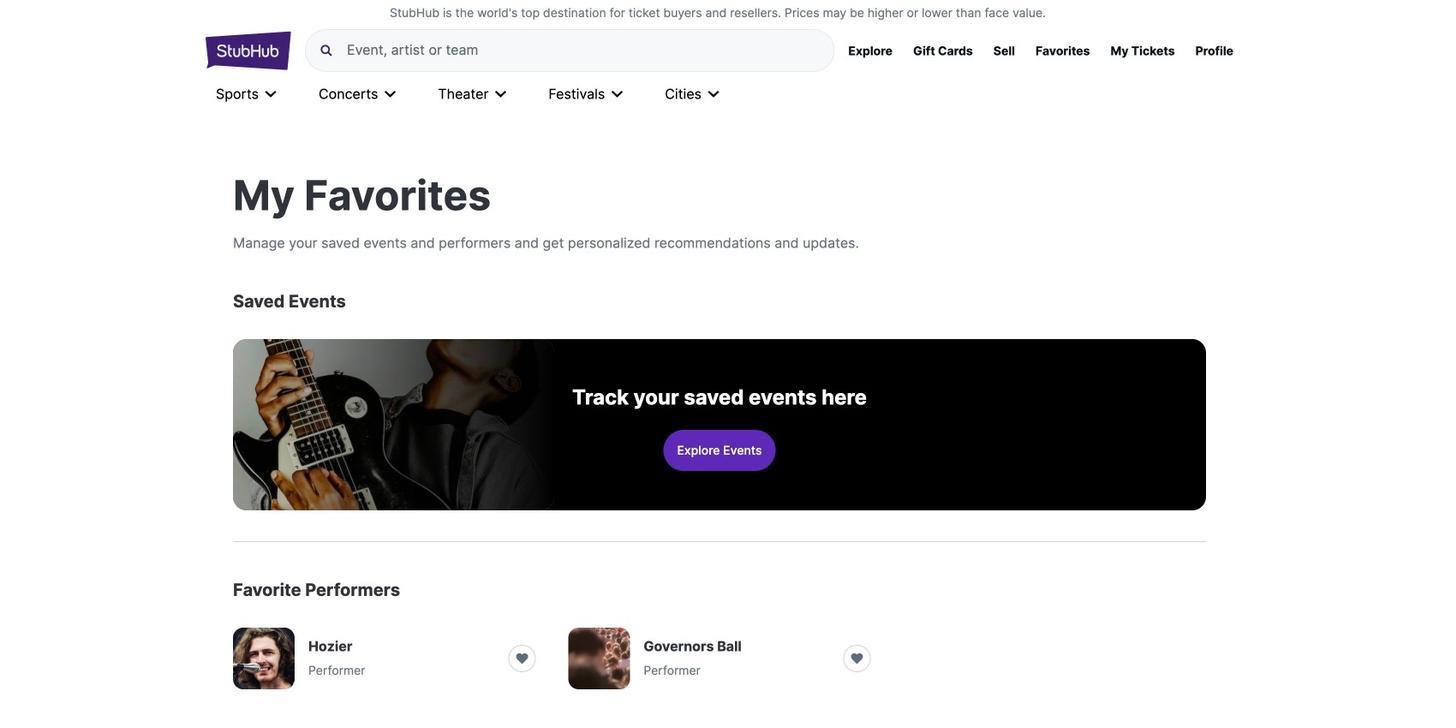Task type: vqa. For each thing, say whether or not it's contained in the screenshot.
Simon
no



Task type: describe. For each thing, give the bounding box(es) containing it.
man playing the guitar image
[[233, 339, 554, 511]]

hozier image
[[233, 628, 295, 690]]

governors ball image
[[569, 628, 630, 690]]



Task type: locate. For each thing, give the bounding box(es) containing it.
Event, artist or team search field
[[347, 42, 821, 59]]

stubhub image
[[206, 29, 291, 72]]



